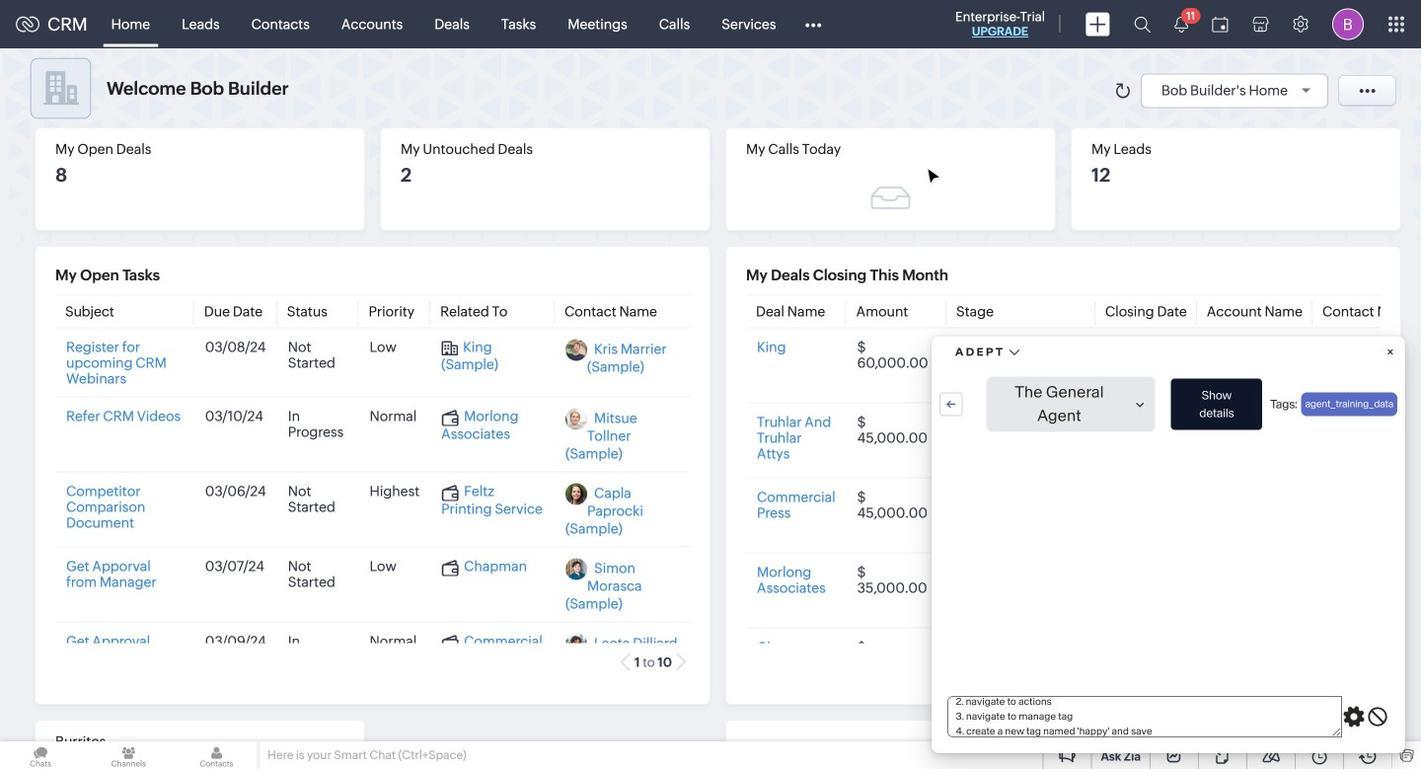 Task type: vqa. For each thing, say whether or not it's contained in the screenshot.
left email
no



Task type: describe. For each thing, give the bounding box(es) containing it.
create menu image
[[1086, 12, 1111, 36]]

profile element
[[1321, 0, 1376, 48]]

none field the size
[[1025, 58, 1102, 91]]

Search text field
[[35, 187, 296, 218]]

profile image
[[1333, 8, 1364, 40]]

signals element
[[1163, 0, 1201, 48]]

logo image
[[16, 16, 39, 32]]



Task type: locate. For each thing, give the bounding box(es) containing it.
chats image
[[0, 741, 81, 769]]

row group
[[328, 182, 1422, 769]]

navigation
[[1324, 108, 1392, 136]]

calendar image
[[1212, 16, 1229, 32]]

Other Modules field
[[792, 8, 835, 40]]

contacts image
[[176, 741, 257, 769]]

search element
[[1123, 0, 1163, 48]]

channels image
[[88, 741, 169, 769]]

None field
[[85, 58, 181, 92], [1025, 58, 1102, 91], [1093, 109, 1251, 135], [85, 58, 181, 92], [1093, 109, 1251, 135]]

size image
[[1044, 66, 1060, 84]]

create menu element
[[1074, 0, 1123, 48]]

search image
[[1134, 16, 1151, 33]]



